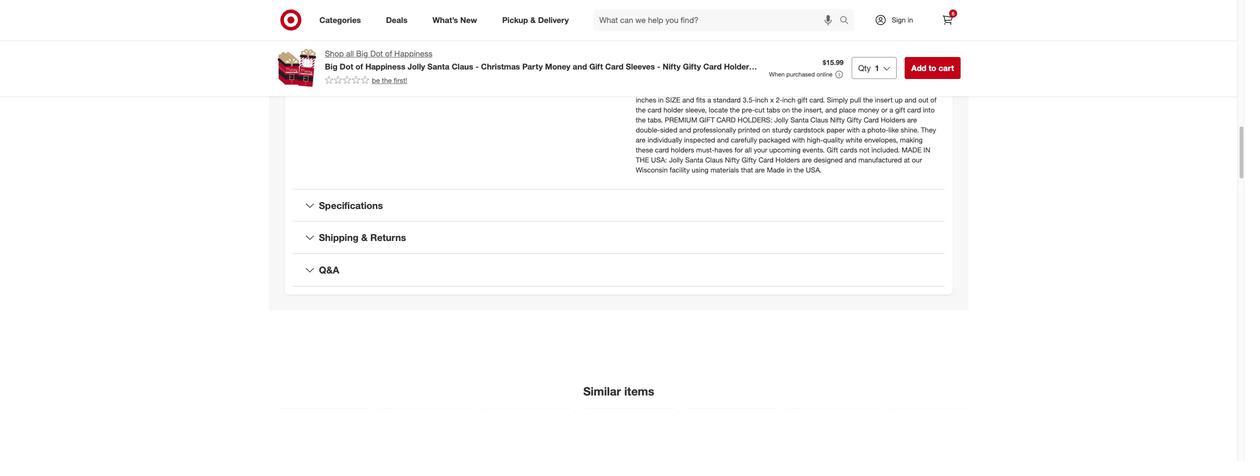 Task type: vqa. For each thing, say whether or not it's contained in the screenshot.
much
yes



Task type: locate. For each thing, give the bounding box(es) containing it.
0 vertical spatial of
[[385, 49, 392, 59]]

high-
[[807, 135, 823, 144]]

manufactured
[[859, 155, 902, 164]]

1 horizontal spatial professionally
[[815, 25, 858, 34]]

cash.
[[879, 35, 896, 44]]

card.
[[810, 95, 825, 104]]

0 vertical spatial claus
[[709, 45, 727, 54]]

2 vertical spatial in
[[787, 165, 792, 174]]

1 horizontal spatial with
[[847, 125, 860, 134]]

2 horizontal spatial gift
[[827, 145, 838, 154]]

whether
[[836, 65, 863, 74]]

deals link
[[378, 9, 420, 31]]

items
[[625, 384, 655, 398]]

1 vertical spatial 8
[[651, 35, 655, 44]]

your
[[644, 65, 658, 74], [754, 145, 768, 154]]

individually
[[648, 135, 683, 144]]

insert up convenient
[[779, 55, 797, 64]]

8
[[809, 25, 813, 34], [651, 35, 655, 44]]

double-
[[400, 43, 425, 52]]

to left write
[[351, 71, 358, 80]]

each down christmas
[[682, 85, 697, 94]]

0 horizontal spatial cash
[[448, 85, 464, 94]]

0 vertical spatial inches
[[892, 85, 912, 94]]

1 vertical spatial way
[[823, 75, 835, 84]]

card down 'sign in'
[[897, 25, 910, 34]]

gift down 'plus'
[[636, 45, 651, 54]]

0 horizontal spatial insert
[[779, 55, 797, 64]]

on right sided
[[446, 43, 455, 52]]

are down events.
[[802, 155, 812, 164]]

1 horizontal spatial on
[[783, 105, 790, 114]]

approximately
[[840, 85, 884, 94]]

1 vertical spatial with
[[792, 135, 805, 144]]

holder
[[810, 85, 831, 94]]

1 horizontal spatial each
[[741, 35, 757, 44]]

0 horizontal spatial x
[[771, 95, 774, 104]]

into
[[923, 105, 935, 114]]

1 vertical spatial holders
[[762, 75, 785, 84]]

card down "money"
[[864, 115, 879, 124]]

inch
[[756, 95, 769, 104], [783, 95, 796, 104]]

1 horizontal spatial these
[[727, 75, 744, 84]]

& left returns
[[361, 232, 368, 243]]

insert slides out of sleeve
[[329, 57, 414, 66]]

holders left includes
[[747, 25, 771, 34]]

0 horizontal spatial &
[[361, 232, 368, 243]]

to
[[885, 45, 891, 54], [929, 63, 937, 73], [636, 65, 642, 74], [837, 75, 843, 84]]

0 vertical spatial christmas"
[[659, 25, 694, 34]]

-
[[466, 85, 468, 94]]

usa.
[[806, 165, 822, 174]]

1 horizontal spatial your
[[754, 145, 768, 154]]

in right made
[[787, 165, 792, 174]]

new
[[460, 15, 477, 25]]

of
[[385, 49, 392, 59], [931, 95, 937, 104]]

insert for insert has tabs to hold gift cards or cash - gift card and cash not included
[[329, 85, 347, 94]]

search
[[836, 16, 860, 26]]

holders up has
[[779, 45, 804, 54]]

in
[[908, 16, 914, 24], [658, 95, 664, 104], [787, 165, 792, 174]]

0 horizontal spatial standard
[[713, 95, 741, 104]]

2 vertical spatial santa
[[685, 155, 704, 164]]

each
[[724, 55, 740, 64]]

0 vertical spatial insert
[[779, 55, 797, 64]]

addition,
[[695, 55, 722, 64]]

& inside dropdown button
[[361, 232, 368, 243]]

santa up using
[[685, 155, 704, 164]]

holders
[[912, 25, 936, 34], [762, 75, 785, 84], [671, 145, 695, 154]]

shop all big dot of happiness
[[325, 49, 433, 59]]

holder down the 'size'
[[664, 105, 684, 114]]

0 vertical spatial to
[[351, 71, 358, 80]]

claus down insert,
[[811, 115, 829, 124]]

cash left "not" at the top left of the page
[[514, 85, 531, 94]]

0 horizontal spatial on
[[763, 125, 771, 134]]

a left great
[[799, 75, 803, 84]]

of right 'back'
[[473, 71, 481, 80]]

claus down must-
[[706, 155, 723, 164]]

these down gift-
[[727, 75, 744, 84]]

0 horizontal spatial 8
[[651, 35, 655, 44]]

1 horizontal spatial way
[[871, 45, 883, 54]]

printed,
[[374, 43, 398, 52]]

in left the 'size'
[[658, 95, 664, 104]]

gift down quality
[[827, 145, 838, 154]]

1 vertical spatial each
[[682, 85, 697, 94]]

delivery
[[538, 15, 569, 25]]

0 vertical spatial printed
[[860, 25, 883, 34]]

0 vertical spatial santa
[[689, 45, 707, 54]]

insert
[[779, 55, 797, 64], [875, 95, 893, 104]]

and
[[845, 45, 857, 54], [804, 65, 816, 74], [501, 85, 513, 94], [683, 95, 695, 104], [905, 95, 917, 104], [826, 105, 837, 114], [680, 125, 691, 134], [717, 135, 729, 144], [845, 155, 857, 164]]

professionally down card
[[693, 125, 736, 134]]

jolly
[[673, 45, 687, 54], [775, 115, 789, 124], [669, 155, 684, 164]]

0 vertical spatial professionally
[[815, 25, 858, 34]]

1 vertical spatial for
[[735, 145, 743, 154]]

with right paper
[[847, 125, 860, 134]]

1 horizontal spatial all
[[745, 145, 752, 154]]

white up in
[[687, 35, 703, 44]]

be the first!
[[372, 76, 407, 84]]

all down carefully
[[745, 145, 752, 154]]

jolly up money. at the top right of page
[[673, 45, 687, 54]]

and up haves
[[717, 135, 729, 144]]

when
[[770, 71, 785, 78]]

all left big
[[346, 49, 354, 59]]

quality
[[823, 135, 844, 144]]

fun
[[859, 45, 869, 54]]

1 horizontal spatial of
[[931, 95, 937, 104]]

a down message
[[910, 65, 914, 74]]

fits up sleeve,
[[696, 95, 706, 104]]

message
[[414, 71, 442, 80]]

specifications
[[319, 199, 383, 211]]

returns
[[370, 232, 406, 243]]

on
[[446, 43, 455, 52], [444, 71, 454, 80]]

each
[[741, 35, 757, 44], [682, 85, 697, 94]]

making
[[710, 65, 733, 74], [900, 135, 923, 144]]

0 horizontal spatial all
[[346, 49, 354, 59]]

0 horizontal spatial inches
[[636, 95, 657, 104]]

you're
[[865, 65, 884, 74]]

designed
[[814, 155, 843, 164]]

2 cash from the left
[[514, 85, 531, 94]]

on up packaged
[[763, 125, 771, 134]]

card
[[730, 25, 745, 34], [762, 45, 777, 54], [793, 85, 808, 94], [484, 85, 499, 94], [864, 115, 879, 124], [759, 155, 774, 164]]

standard up trendy
[[813, 35, 841, 44]]

nifty down when on the top of the page
[[759, 85, 774, 94]]

write
[[360, 71, 376, 80]]

x left 5.5 at the top of page
[[914, 85, 918, 94]]

1 vertical spatial fits
[[696, 95, 706, 104]]

sign in
[[892, 16, 914, 24]]

jolly up 'sturdy'
[[775, 115, 789, 124]]

1 vertical spatial &
[[361, 232, 368, 243]]

plus
[[636, 35, 649, 44]]

holders down inspected
[[671, 145, 695, 154]]

christmas" up 3.5-
[[723, 85, 757, 94]]

1 horizontal spatial 8
[[809, 25, 813, 34]]

0 vertical spatial standard
[[813, 35, 841, 44]]

printed up cash.
[[860, 25, 883, 34]]

each right envelopes.
[[741, 35, 757, 44]]

a down fun
[[866, 55, 870, 64]]

white up not
[[846, 135, 863, 144]]

christmas" up premium
[[659, 25, 694, 34]]

card up envelopes.
[[730, 25, 745, 34]]

1 vertical spatial your
[[754, 145, 768, 154]]

usa:
[[651, 155, 667, 164]]

1 horizontal spatial &
[[531, 15, 536, 25]]

gift down first!
[[405, 85, 417, 94]]

1 vertical spatial all
[[745, 145, 752, 154]]

0 vertical spatial in
[[908, 16, 914, 24]]

2 inch from the left
[[783, 95, 796, 104]]

tabs.
[[648, 115, 663, 124]]

1 vertical spatial on
[[763, 125, 771, 134]]

0 vertical spatial on
[[446, 43, 455, 52]]

to down be the first!
[[380, 85, 387, 94]]

space to write a personal message on back of insert
[[329, 71, 501, 80]]

gift up care!
[[916, 65, 926, 74]]

of right dot
[[385, 49, 392, 59]]

fits
[[796, 35, 806, 44], [696, 95, 706, 104]]

1
[[875, 63, 880, 73]]

1 horizontal spatial insert
[[875, 95, 893, 104]]

professionally
[[815, 25, 858, 34], [693, 125, 736, 134]]

a up has
[[808, 35, 811, 44]]

for down carefully
[[735, 145, 743, 154]]

tabs
[[363, 85, 378, 94]]

1 horizontal spatial of
[[473, 71, 481, 80]]

1 vertical spatial "merry
[[699, 85, 721, 94]]

and down premium
[[680, 125, 691, 134]]

way right fun
[[871, 45, 883, 54]]

0 horizontal spatial white
[[687, 35, 703, 44]]

1 horizontal spatial "merry
[[699, 85, 721, 94]]

insert for insert slides out of sleeve
[[329, 57, 347, 66]]

professionally up trendy
[[815, 25, 858, 34]]

gift left card.
[[798, 95, 808, 104]]

envelopes.
[[705, 35, 739, 44]]

your up "attending"
[[644, 65, 658, 74]]

christmas"
[[659, 25, 694, 34], [723, 85, 757, 94]]

1 horizontal spatial standard
[[813, 35, 841, 44]]

nifty up materials
[[725, 155, 740, 164]]

categories link
[[311, 9, 374, 31]]

or right cards
[[439, 85, 446, 94]]

5.5
[[920, 85, 929, 94]]

0 horizontal spatial for
[[735, 145, 743, 154]]

0 horizontal spatial making
[[710, 65, 733, 74]]

8 right includes
[[809, 25, 813, 34]]

1 vertical spatial white
[[846, 135, 863, 144]]

are
[[806, 45, 816, 54], [787, 75, 797, 84], [908, 115, 918, 124], [636, 135, 646, 144], [802, 155, 812, 164], [755, 165, 765, 174]]

0 horizontal spatial professionally
[[693, 125, 736, 134]]

1 inch from the left
[[756, 95, 769, 104]]

of inside description "merry christmas" nifty gifty card holders includes 8 professionally printed gift card holders plus 8 premium white envelopes. each card holder fits a standard gift card or cash. unique gift idea: jolly santa claus nifty gifty card holders are a trendy and fun way to give gift cards or money. in addition, each card holder insert has space for writing a personal message to your card recipients, making gift-giving convenient and easy! whether you're mailing a gift or attending a christmas party, these card holders are a great way to show how much you care! perfect fit: each "merry christmas" nifty gifty card holder is approximately 4 inches x 5.5 inches in size and fits a standard 3.5-inch x 2-inch gift card. simply pull the insert up and out of the card holder sleeve, locate the pre-cut tabs on the insert, and place money or a gift card into the tabs. premium gift card holders: jolly santa claus nifty gifty card holders are double-sided and professionally printed on sturdy cardstock paper with a photo-like shine. they are individually inspected and carefully packaged with high-quality white envelopes, making these card holders must-haves for all your upcoming events. gift cards not included. made in the usa: jolly santa claus nifty gifty card holders are designed and manufactured at our wisconsin facility using materials that are made in the usa.
[[931, 95, 937, 104]]

cash
[[448, 85, 464, 94], [514, 85, 531, 94]]

1 horizontal spatial making
[[900, 135, 923, 144]]

on down 2-
[[783, 105, 790, 114]]

way down the easy!
[[823, 75, 835, 84]]

1 vertical spatial cards
[[840, 145, 858, 154]]

0 vertical spatial these
[[727, 75, 744, 84]]

envelopes,
[[865, 135, 898, 144]]

cash left -
[[448, 85, 464, 94]]

inches
[[892, 85, 912, 94], [636, 95, 657, 104]]

1 horizontal spatial inch
[[783, 95, 796, 104]]

making up made
[[900, 135, 923, 144]]

holders up unique
[[912, 25, 936, 34]]

fits down includes
[[796, 35, 806, 44]]

holders down convenient
[[762, 75, 785, 84]]

to right add
[[929, 63, 937, 73]]

insert down space
[[329, 85, 347, 94]]

shine.
[[901, 125, 919, 134]]

0 horizontal spatial in
[[658, 95, 664, 104]]

they
[[921, 125, 937, 134]]

2 horizontal spatial holders
[[912, 25, 936, 34]]

gift right -
[[470, 85, 482, 94]]

are up has
[[806, 45, 816, 54]]

insert has tabs to hold gift cards or cash - gift card and cash not included
[[329, 85, 573, 94]]

1 vertical spatial professionally
[[693, 125, 736, 134]]

1 horizontal spatial gift
[[470, 85, 482, 94]]

much
[[879, 75, 896, 84]]

0 vertical spatial making
[[710, 65, 733, 74]]

facility
[[670, 165, 690, 174]]

christmas
[[673, 75, 705, 84]]

0 vertical spatial cards
[[636, 55, 654, 64]]

0 horizontal spatial your
[[644, 65, 658, 74]]

these up the
[[636, 145, 653, 154]]

happiness
[[394, 49, 433, 59]]

not
[[533, 85, 544, 94]]

What can we help you find? suggestions appear below search field
[[594, 9, 843, 31]]

8 right 'plus'
[[651, 35, 655, 44]]

nifty up "each"
[[729, 45, 743, 54]]

cards down idea:
[[636, 55, 654, 64]]

card up "tabs."
[[648, 105, 662, 114]]

gift
[[636, 45, 651, 54], [700, 115, 715, 124]]

back
[[456, 71, 471, 80]]

1 horizontal spatial fits
[[796, 35, 806, 44]]

gift inside description "merry christmas" nifty gifty card holders includes 8 professionally printed gift card holders plus 8 premium white envelopes. each card holder fits a standard gift card or cash. unique gift idea: jolly santa claus nifty gifty card holders are a trendy and fun way to give gift cards or money. in addition, each card holder insert has space for writing a personal message to your card recipients, making gift-giving convenient and easy! whether you're mailing a gift or attending a christmas party, these card holders are a great way to show how much you care! perfect fit: each "merry christmas" nifty gifty card holder is approximately 4 inches x 5.5 inches in size and fits a standard 3.5-inch x 2-inch gift card. simply pull the insert up and out of the card holder sleeve, locate the pre-cut tabs on the insert, and place money or a gift card into the tabs. premium gift card holders: jolly santa claus nifty gifty card holders are double-sided and professionally printed on sturdy cardstock paper with a photo-like shine. they are individually inspected and carefully packaged with high-quality white envelopes, making these card holders must-haves for all your upcoming events. gift cards not included. made in the usa: jolly santa claus nifty gifty card holders are designed and manufactured at our wisconsin facility using materials that are made in the usa.
[[827, 145, 838, 154]]

in inside "link"
[[908, 16, 914, 24]]

be
[[372, 76, 380, 84]]

mailing
[[886, 65, 908, 74]]

to inside the add to cart button
[[929, 63, 937, 73]]

dot
[[370, 49, 383, 59]]

1 vertical spatial standard
[[713, 95, 741, 104]]

are up the shine.
[[908, 115, 918, 124]]

inches down you in the right top of the page
[[892, 85, 912, 94]]

a up space
[[818, 45, 821, 54]]

at
[[904, 155, 910, 164]]

santa up in
[[689, 45, 707, 54]]

2 vertical spatial insert
[[329, 85, 347, 94]]

nifty up paper
[[831, 115, 845, 124]]

santa
[[689, 45, 707, 54], [791, 115, 809, 124], [685, 155, 704, 164]]

0 vertical spatial &
[[531, 15, 536, 25]]



Task type: describe. For each thing, give the bounding box(es) containing it.
pull
[[850, 95, 862, 104]]

1 horizontal spatial cards
[[840, 145, 858, 154]]

and up writing
[[845, 45, 857, 54]]

premium
[[665, 115, 698, 124]]

$15.99
[[823, 58, 844, 67]]

simply
[[827, 95, 848, 104]]

are right that
[[755, 165, 765, 174]]

gifty up envelopes.
[[713, 25, 728, 34]]

photo-
[[868, 125, 889, 134]]

2 vertical spatial holder
[[664, 105, 684, 114]]

and down simply
[[826, 105, 837, 114]]

0 vertical spatial holders
[[912, 25, 936, 34]]

0 horizontal spatial each
[[682, 85, 697, 94]]

1 horizontal spatial gift
[[700, 115, 715, 124]]

gift down unique
[[908, 45, 918, 54]]

purchased
[[787, 71, 815, 78]]

must-
[[697, 145, 715, 154]]

in
[[924, 145, 931, 154]]

categories
[[320, 15, 361, 25]]

1 vertical spatial santa
[[791, 115, 809, 124]]

add
[[912, 63, 927, 73]]

holders up like
[[881, 115, 906, 124]]

haves
[[715, 145, 733, 154]]

slides
[[349, 57, 368, 66]]

0 vertical spatial white
[[687, 35, 703, 44]]

gift down the 'up'
[[896, 105, 906, 114]]

what's new
[[433, 15, 477, 25]]

0 vertical spatial "merry
[[636, 25, 657, 34]]

card up made
[[759, 155, 774, 164]]

sided
[[425, 43, 444, 52]]

gifty up 2-
[[776, 85, 791, 94]]

0 horizontal spatial these
[[636, 145, 653, 154]]

card right -
[[484, 85, 499, 94]]

size
[[666, 95, 681, 104]]

and right designed
[[845, 155, 857, 164]]

space
[[812, 55, 831, 64]]

0 vertical spatial each
[[741, 35, 757, 44]]

1 horizontal spatial in
[[787, 165, 792, 174]]

1 vertical spatial x
[[771, 95, 774, 104]]

6 link
[[937, 9, 959, 31]]

1 vertical spatial of
[[473, 71, 481, 80]]

0 horizontal spatial gift
[[405, 85, 417, 94]]

0 horizontal spatial with
[[792, 135, 805, 144]]

give
[[893, 45, 906, 54]]

to up 'is'
[[837, 75, 843, 84]]

easy!
[[818, 65, 834, 74]]

premium
[[657, 35, 685, 44]]

sign
[[892, 16, 906, 24]]

1 vertical spatial insert
[[875, 95, 893, 104]]

big
[[356, 49, 368, 59]]

double-
[[636, 125, 660, 134]]

a up locate
[[708, 95, 712, 104]]

great
[[805, 75, 821, 84]]

1 vertical spatial making
[[900, 135, 923, 144]]

how
[[864, 75, 877, 84]]

& for pickup
[[531, 15, 536, 25]]

similar
[[584, 384, 621, 398]]

description "merry christmas" nifty gifty card holders includes 8 professionally printed gift card holders plus 8 premium white envelopes. each card holder fits a standard gift card or cash. unique gift idea: jolly santa claus nifty gifty card holders are a trendy and fun way to give gift cards or money. in addition, each card holder insert has space for writing a personal message to your card recipients, making gift-giving convenient and easy! whether you're mailing a gift or attending a christmas party, these card holders are a great way to show how much you care! perfect fit: each "merry christmas" nifty gifty card holder is approximately 4 inches x 5.5 inches in size and fits a standard 3.5-inch x 2-inch gift card. simply pull the insert up and out of the card holder sleeve, locate the pre-cut tabs on the insert, and place money or a gift card into the tabs. premium gift card holders: jolly santa claus nifty gifty card holders are double-sided and professionally printed on sturdy cardstock paper with a photo-like shine. they are individually inspected and carefully packaged with high-quality white envelopes, making these card holders must-haves for all your upcoming events. gift cards not included. made in the usa: jolly santa claus nifty gifty card holders are designed and manufactured at our wisconsin facility using materials that are made in the usa.
[[636, 11, 937, 174]]

similar items
[[584, 384, 655, 398]]

show
[[845, 75, 862, 84]]

1 horizontal spatial white
[[846, 135, 863, 144]]

upcoming
[[770, 145, 801, 154]]

0 horizontal spatial gift
[[636, 45, 651, 54]]

pickup
[[502, 15, 528, 25]]

card down "out"
[[908, 105, 922, 114]]

2-
[[776, 95, 783, 104]]

card up usa:
[[655, 145, 669, 154]]

hold
[[389, 85, 403, 94]]

q&a
[[319, 264, 339, 276]]

are down convenient
[[787, 75, 797, 84]]

out
[[919, 95, 929, 104]]

materials
[[711, 165, 739, 174]]

a left photo-
[[862, 125, 866, 134]]

4
[[886, 85, 890, 94]]

inspected
[[684, 135, 716, 144]]

gifty up giving
[[745, 45, 760, 54]]

description
[[636, 11, 680, 21]]

carefully
[[731, 135, 757, 144]]

card down giving
[[746, 75, 760, 84]]

0 vertical spatial fits
[[796, 35, 806, 44]]

a up like
[[890, 105, 894, 114]]

card down purchased at the right top of page
[[793, 85, 808, 94]]

money
[[858, 105, 880, 114]]

or right "money"
[[882, 105, 888, 114]]

cut
[[755, 105, 765, 114]]

1 vertical spatial jolly
[[775, 115, 789, 124]]

1 vertical spatial claus
[[811, 115, 829, 124]]

holders down upcoming
[[776, 155, 800, 164]]

add to cart
[[912, 63, 955, 73]]

0 vertical spatial on
[[783, 105, 790, 114]]

or left cash.
[[871, 35, 877, 44]]

0 horizontal spatial to
[[351, 71, 358, 80]]

1 horizontal spatial christmas"
[[723, 85, 757, 94]]

0 horizontal spatial fits
[[696, 95, 706, 104]]

1 vertical spatial to
[[380, 85, 387, 94]]

1 vertical spatial inches
[[636, 95, 657, 104]]

search button
[[836, 9, 860, 33]]

or right add
[[928, 65, 934, 74]]

made
[[902, 145, 922, 154]]

1 vertical spatial holder
[[757, 55, 777, 64]]

using
[[692, 165, 709, 174]]

0 horizontal spatial cards
[[636, 55, 654, 64]]

writing
[[843, 55, 864, 64]]

sturdy
[[772, 125, 792, 134]]

sided
[[660, 125, 678, 134]]

1 cash from the left
[[448, 85, 464, 94]]

trendy
[[823, 45, 843, 54]]

card down money. at the top right of page
[[660, 65, 674, 74]]

image of big dot of happiness jolly santa claus - christmas party money and gift card sleeves - nifty gifty card holders - 8 ct image
[[277, 48, 317, 88]]

1 vertical spatial insert
[[483, 71, 501, 80]]

gift up trendy
[[843, 35, 853, 44]]

convenient
[[768, 65, 802, 74]]

card up gift-
[[741, 55, 755, 64]]

or down idea:
[[655, 55, 662, 64]]

shipping & returns
[[319, 232, 406, 243]]

card up giving
[[759, 35, 773, 44]]

& for shipping
[[361, 232, 368, 243]]

online
[[817, 71, 833, 78]]

included.
[[872, 145, 900, 154]]

fit:
[[669, 85, 680, 94]]

attending
[[636, 75, 666, 84]]

place
[[839, 105, 856, 114]]

are down double-
[[636, 135, 646, 144]]

paper
[[513, 43, 532, 52]]

and left "not" at the top left of the page
[[501, 85, 513, 94]]

paper
[[827, 125, 845, 134]]

shipping
[[319, 232, 359, 243]]

card up fun
[[855, 35, 869, 44]]

2 vertical spatial jolly
[[669, 155, 684, 164]]

space
[[329, 71, 349, 80]]

you
[[898, 75, 909, 84]]

2 vertical spatial holders
[[671, 145, 695, 154]]

nifty up envelopes.
[[696, 25, 711, 34]]

unique
[[898, 35, 924, 44]]

gift-
[[735, 65, 747, 74]]

recipients,
[[676, 65, 708, 74]]

1 vertical spatial on
[[444, 71, 454, 80]]

and up sleeve,
[[683, 95, 695, 104]]

what's
[[433, 15, 458, 25]]

gifty up that
[[742, 155, 757, 164]]

1 horizontal spatial inches
[[892, 85, 912, 94]]

giving
[[747, 65, 766, 74]]

our
[[912, 155, 923, 164]]

highlights
[[319, 11, 358, 21]]

sturdy
[[457, 43, 477, 52]]

q&a button
[[293, 254, 945, 286]]

0 vertical spatial of
[[383, 57, 391, 66]]

care!
[[911, 75, 927, 84]]

what's new link
[[424, 9, 490, 31]]

0 horizontal spatial printed
[[738, 125, 761, 134]]

the
[[636, 155, 649, 164]]

1 vertical spatial in
[[658, 95, 664, 104]]

0 vertical spatial jolly
[[673, 45, 687, 54]]

0 horizontal spatial of
[[385, 49, 392, 59]]

and up great
[[804, 65, 816, 74]]

gifty down place
[[847, 115, 862, 124]]

1 horizontal spatial holders
[[762, 75, 785, 84]]

deals
[[386, 15, 408, 25]]

0 vertical spatial x
[[914, 85, 918, 94]]

0 vertical spatial holder
[[774, 35, 794, 44]]

holders:
[[738, 115, 773, 124]]

to down cash.
[[885, 45, 891, 54]]

to up "attending"
[[636, 65, 642, 74]]

idea:
[[653, 45, 671, 54]]

2 vertical spatial claus
[[706, 155, 723, 164]]

0 vertical spatial way
[[871, 45, 883, 54]]

all inside description "merry christmas" nifty gifty card holders includes 8 professionally printed gift card holders plus 8 premium white envelopes. each card holder fits a standard gift card or cash. unique gift idea: jolly santa claus nifty gifty card holders are a trendy and fun way to give gift cards or money. in addition, each card holder insert has space for writing a personal message to your card recipients, making gift-giving convenient and easy! whether you're mailing a gift or attending a christmas party, these card holders are a great way to show how much you care! perfect fit: each "merry christmas" nifty gifty card holder is approximately 4 inches x 5.5 inches in size and fits a standard 3.5-inch x 2-inch gift card. simply pull the insert up and out of the card holder sleeve, locate the pre-cut tabs on the insert, and place money or a gift card into the tabs. premium gift card holders: jolly santa claus nifty gifty card holders are double-sided and professionally printed on sturdy cardstock paper with a photo-like shine. they are individually inspected and carefully packaged with high-quality white envelopes, making these card holders must-haves for all your upcoming events. gift cards not included. made in the usa: jolly santa claus nifty gifty card holders are designed and manufactured at our wisconsin facility using materials that are made in the usa.
[[745, 145, 752, 154]]

and right the 'up'
[[905, 95, 917, 104]]

0 vertical spatial your
[[644, 65, 658, 74]]

gift up cash.
[[885, 25, 895, 34]]

0 vertical spatial for
[[833, 55, 841, 64]]

card up giving
[[762, 45, 777, 54]]

money.
[[664, 55, 686, 64]]

when purchased online
[[770, 71, 833, 78]]

professionally printed, double-sided on sturdy cardstock paper
[[329, 43, 532, 52]]

a up fit:
[[668, 75, 671, 84]]



